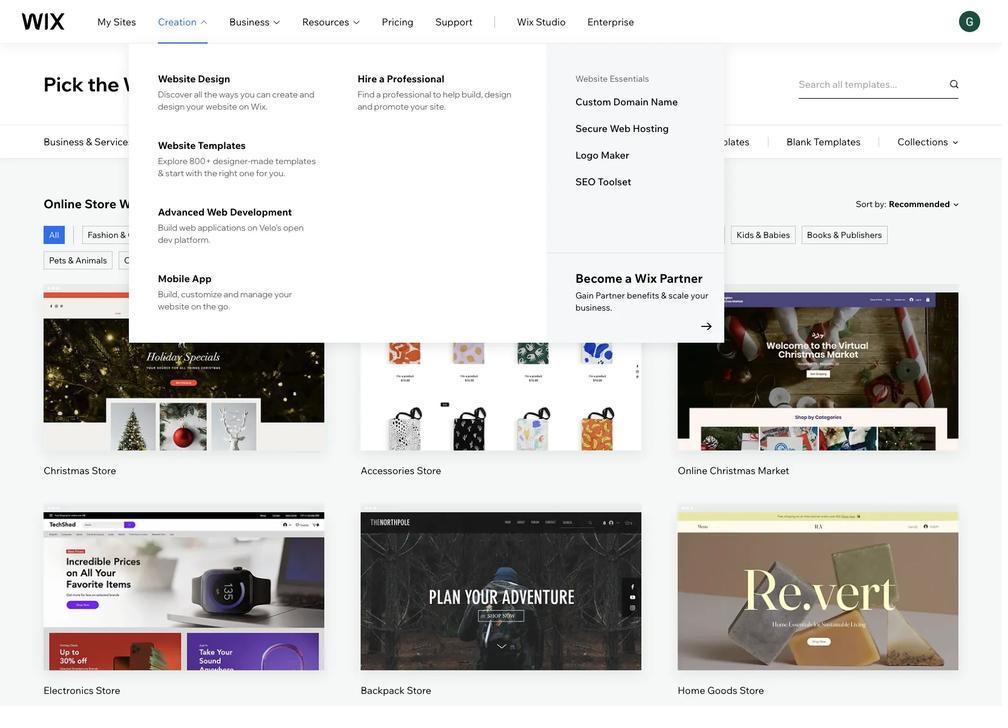 Task type: locate. For each thing, give the bounding box(es) containing it.
0 vertical spatial and
[[300, 89, 315, 100]]

view
[[173, 388, 195, 401], [807, 388, 830, 401], [173, 608, 195, 620], [490, 608, 513, 620], [807, 608, 830, 620]]

view button for online christmas market
[[790, 380, 847, 409]]

custom domain name
[[576, 96, 678, 108]]

a for →
[[626, 271, 632, 286]]

and right create
[[300, 89, 315, 100]]

the right all
[[204, 89, 217, 100]]

website templates link
[[158, 139, 318, 151]]

edit button
[[155, 339, 213, 368], [473, 339, 530, 368], [790, 339, 847, 368], [155, 559, 213, 588], [473, 559, 530, 588], [790, 559, 847, 588]]

edit inside 'backpack store' group
[[492, 567, 510, 579]]

website for design
[[158, 73, 196, 85]]

online store website templates - backpack store image
[[361, 512, 642, 670]]

site.
[[430, 101, 446, 112]]

1 horizontal spatial christmas
[[710, 464, 756, 477]]

accessories
[[219, 229, 266, 240], [361, 464, 415, 477]]

view button inside the online christmas market group
[[790, 380, 847, 409]]

partner
[[660, 271, 703, 286], [596, 290, 625, 301]]

cbd link
[[119, 251, 148, 269]]

all for all templates
[[689, 136, 701, 148]]

view for electronics store
[[173, 608, 195, 620]]

online christmas market
[[678, 464, 790, 477]]

ways
[[219, 89, 239, 100]]

accessories inside group
[[361, 464, 415, 477]]

0 vertical spatial business
[[230, 15, 270, 28]]

business left services
[[44, 136, 84, 148]]

templates inside website templates explore 800+ designer-made templates & start with the right one for you.
[[198, 139, 246, 151]]

my
[[97, 15, 111, 28]]

web inside advanced web development build web applications on velo's open dev platform.
[[207, 206, 228, 218]]

0 vertical spatial website
[[206, 101, 237, 112]]

business up website design link
[[230, 15, 270, 28]]

pets & animals
[[49, 255, 107, 266]]

secure
[[576, 122, 608, 134]]

store for backpack store
[[407, 684, 432, 696]]

view inside the online christmas market group
[[807, 388, 830, 401]]

professional
[[383, 89, 431, 100]]

1 vertical spatial business
[[44, 136, 84, 148]]

fashion
[[88, 229, 118, 240]]

customize
[[181, 289, 222, 300]]

resources
[[302, 15, 349, 28]]

online store website templates - electronics store image
[[44, 512, 325, 670]]

wix inside become a  wix partner gain partner benefits & scale your business. →
[[635, 271, 657, 286]]

& left services
[[86, 136, 92, 148]]

0 vertical spatial web
[[610, 122, 631, 134]]

support link
[[436, 14, 473, 29]]

view button
[[155, 380, 213, 409], [790, 380, 847, 409], [155, 600, 213, 629], [473, 600, 530, 629], [790, 600, 847, 629]]

1 horizontal spatial and
[[300, 89, 315, 100]]

all for all
[[49, 229, 59, 240]]

advanced web development link
[[158, 206, 318, 218]]

1 horizontal spatial partner
[[660, 271, 703, 286]]

your
[[187, 101, 204, 112], [411, 101, 428, 112], [275, 289, 292, 300], [691, 290, 709, 301]]

pets & animals link
[[44, 251, 113, 269]]

for
[[256, 168, 268, 179]]

1 horizontal spatial wix
[[635, 271, 657, 286]]

website design link
[[158, 73, 318, 85]]

all templates link
[[689, 125, 750, 158]]

& inside categories by subject element
[[86, 136, 92, 148]]

the
[[88, 72, 119, 96], [204, 89, 217, 100], [204, 168, 217, 179], [203, 301, 216, 312]]

2 vertical spatial and
[[224, 289, 239, 300]]

0 horizontal spatial christmas
[[44, 464, 90, 477]]

your inside mobile app build, customize and manage your website on the go.
[[275, 289, 292, 300]]

0 horizontal spatial website
[[158, 301, 189, 312]]

Search search field
[[799, 70, 959, 99]]

1 vertical spatial and
[[358, 101, 373, 112]]

velo's
[[259, 222, 282, 233]]

scale
[[669, 290, 689, 301]]

sort by:
[[856, 198, 887, 209]]

2 horizontal spatial and
[[358, 101, 373, 112]]

web
[[179, 222, 196, 233]]

one
[[239, 168, 255, 179]]

view inside electronics store group
[[173, 608, 195, 620]]

you
[[240, 89, 255, 100]]

by:
[[875, 198, 887, 209]]

pick
[[44, 72, 84, 96]]

& right the kids
[[756, 229, 762, 240]]

1 horizontal spatial design
[[485, 89, 512, 100]]

on down the you
[[239, 101, 249, 112]]

edit for home goods store
[[810, 567, 828, 579]]

on inside 'website design discover all the ways you can create and design your website on wix.'
[[239, 101, 249, 112]]

1 vertical spatial accessories
[[361, 464, 415, 477]]

edit inside christmas store group
[[175, 347, 193, 359]]

a up the benefits
[[626, 271, 632, 286]]

and down find
[[358, 101, 373, 112]]

store for online store website templates
[[85, 196, 116, 211]]

kids & babies
[[737, 229, 791, 240]]

edit for christmas store
[[175, 347, 193, 359]]

the right pick
[[88, 72, 119, 96]]

the down 800+
[[204, 168, 217, 179]]

templates for website
[[198, 139, 246, 151]]

your right the scale
[[691, 290, 709, 301]]

website inside mobile app build, customize and manage your website on the go.
[[158, 301, 189, 312]]

all
[[194, 89, 202, 100]]

store inside group
[[417, 464, 442, 477]]

& right "pets"
[[68, 255, 74, 266]]

home goods store group
[[678, 504, 959, 697]]

view inside home goods store group
[[807, 608, 830, 620]]

0 horizontal spatial online
[[44, 196, 82, 211]]

store for electronics store
[[96, 684, 120, 696]]

creation button
[[158, 14, 208, 29]]

0 horizontal spatial wix
[[517, 15, 534, 28]]

edit for electronics store
[[175, 567, 193, 579]]

edit
[[175, 347, 193, 359], [492, 347, 510, 359], [810, 347, 828, 359], [175, 567, 193, 579], [492, 567, 510, 579], [810, 567, 828, 579]]

0 horizontal spatial accessories
[[219, 229, 266, 240]]

logo
[[576, 149, 599, 161]]

website
[[123, 72, 201, 96], [158, 73, 196, 85], [576, 73, 608, 84], [158, 139, 196, 151], [119, 196, 167, 211]]

electronics
[[44, 684, 94, 696]]

blank templates
[[787, 136, 861, 148]]

1 horizontal spatial all
[[689, 136, 701, 148]]

edit inside accessories store group
[[492, 347, 510, 359]]

website inside 'website design discover all the ways you can create and design your website on wix.'
[[206, 101, 237, 112]]

view button inside 'backpack store' group
[[473, 600, 530, 629]]

a inside become a  wix partner gain partner benefits & scale your business. →
[[626, 271, 632, 286]]

to
[[433, 89, 442, 100]]

view button inside christmas store group
[[155, 380, 213, 409]]

1 vertical spatial on
[[247, 222, 258, 233]]

creation
[[158, 15, 197, 28]]

view button inside electronics store group
[[155, 600, 213, 629]]

design
[[485, 89, 512, 100], [158, 101, 185, 112]]

my sites link
[[97, 14, 136, 29]]

arts & crafts link
[[278, 226, 339, 244]]

edit button inside electronics store group
[[155, 559, 213, 588]]

and inside mobile app build, customize and manage your website on the go.
[[224, 289, 239, 300]]

food & drinks link
[[508, 226, 574, 244]]

1 vertical spatial partner
[[596, 290, 625, 301]]

you
[[297, 72, 331, 96]]

online
[[44, 196, 82, 211], [678, 464, 708, 477]]

0 vertical spatial accessories
[[219, 229, 266, 240]]

0 horizontal spatial design
[[158, 101, 185, 112]]

& left the scale
[[662, 290, 667, 301]]

your right manage
[[275, 289, 292, 300]]

0 horizontal spatial web
[[207, 206, 228, 218]]

drinks
[[543, 229, 569, 240]]

edit button inside 'backpack store' group
[[473, 559, 530, 588]]

None search field
[[799, 70, 959, 99]]

& right 'arts' on the top left of the page
[[302, 229, 307, 240]]

online store website templates - christmas store image
[[44, 292, 325, 451]]

2 christmas from the left
[[710, 464, 756, 477]]

website down ways
[[206, 101, 237, 112]]

view for backpack store
[[490, 608, 513, 620]]

profile image image
[[960, 11, 981, 32]]

design right build,
[[485, 89, 512, 100]]

promote
[[374, 101, 409, 112]]

clothing
[[128, 229, 162, 240]]

publishers
[[841, 229, 883, 240]]

on down development
[[247, 222, 258, 233]]

website
[[206, 101, 237, 112], [158, 301, 189, 312]]

you.
[[269, 168, 286, 179]]

logo maker
[[576, 149, 630, 161]]

build
[[158, 222, 178, 233]]

edit button inside home goods store group
[[790, 559, 847, 588]]

edit inside electronics store group
[[175, 567, 193, 579]]

categories. use the left and right arrow keys to navigate the menu element
[[0, 125, 1003, 158]]

2 vertical spatial a
[[626, 271, 632, 286]]

1 horizontal spatial accessories
[[361, 464, 415, 477]]

dev
[[158, 234, 173, 245]]

electronics store
[[44, 684, 120, 696]]

become a  wix partner gain partner benefits & scale your business. →
[[576, 271, 714, 334]]

your down professional
[[411, 101, 428, 112]]

& right books
[[834, 229, 839, 240]]

become
[[576, 271, 623, 286]]

and inside 'website design discover all the ways you can create and design your website on wix.'
[[300, 89, 315, 100]]

books & publishers link
[[802, 226, 888, 244]]

a right hire
[[379, 73, 385, 85]]

accessories store
[[361, 464, 442, 477]]

view button inside home goods store group
[[790, 600, 847, 629]]

manage
[[240, 289, 273, 300]]

0 vertical spatial design
[[485, 89, 512, 100]]

store for christmas store
[[92, 464, 116, 477]]

and up go.
[[224, 289, 239, 300]]

1 horizontal spatial website
[[206, 101, 237, 112]]

wix up the benefits
[[635, 271, 657, 286]]

a right find
[[376, 89, 381, 100]]

online inside group
[[678, 464, 708, 477]]

1 vertical spatial a
[[376, 89, 381, 100]]

0 horizontal spatial and
[[224, 289, 239, 300]]

& right fashion
[[120, 229, 126, 240]]

0 horizontal spatial business
[[44, 136, 84, 148]]

edit button for backpack store
[[473, 559, 530, 588]]

& right food on the top right of page
[[536, 229, 541, 240]]

0 horizontal spatial all
[[49, 229, 59, 240]]

web up applications
[[207, 206, 228, 218]]

0 vertical spatial online
[[44, 196, 82, 211]]

edit button inside accessories store group
[[473, 339, 530, 368]]

partner up the scale
[[660, 271, 703, 286]]

templates
[[703, 136, 750, 148], [814, 136, 861, 148], [198, 139, 246, 151], [169, 196, 229, 211]]

web up maker on the right top
[[610, 122, 631, 134]]

website inside 'website design discover all the ways you can create and design your website on wix.'
[[158, 73, 196, 85]]

0 vertical spatial a
[[379, 73, 385, 85]]

creation group
[[129, 44, 725, 343]]

1 vertical spatial web
[[207, 206, 228, 218]]

edit button inside the online christmas market group
[[790, 339, 847, 368]]

business inside categories by subject element
[[44, 136, 84, 148]]

& left 'start'
[[158, 168, 164, 179]]

1 horizontal spatial business
[[230, 15, 270, 28]]

your down all
[[187, 101, 204, 112]]

wix left studio
[[517, 15, 534, 28]]

0 vertical spatial on
[[239, 101, 249, 112]]

all inside generic categories element
[[689, 136, 701, 148]]

cbd
[[124, 255, 142, 266]]

your inside become a  wix partner gain partner benefits & scale your business. →
[[691, 290, 709, 301]]

on inside mobile app build, customize and manage your website on the go.
[[191, 301, 201, 312]]

1 vertical spatial design
[[158, 101, 185, 112]]

design inside 'website design discover all the ways you can create and design your website on wix.'
[[158, 101, 185, 112]]

template
[[205, 72, 293, 96]]

edit inside the online christmas market group
[[810, 347, 828, 359]]

accessories store group
[[361, 284, 642, 477]]

on down 'customize' on the top left of the page
[[191, 301, 201, 312]]

business inside dropdown button
[[230, 15, 270, 28]]

discover
[[158, 89, 192, 100]]

web for advanced
[[207, 206, 228, 218]]

1 vertical spatial wix
[[635, 271, 657, 286]]

can
[[257, 89, 271, 100]]

1 horizontal spatial web
[[610, 122, 631, 134]]

website design discover all the ways you can create and design your website on wix.
[[158, 73, 315, 112]]

edit inside home goods store group
[[810, 567, 828, 579]]

& right jewelry
[[212, 229, 217, 240]]

home
[[678, 684, 706, 696]]

all templates
[[689, 136, 750, 148]]

1 christmas from the left
[[44, 464, 90, 477]]

food
[[514, 229, 534, 240]]

a for promote
[[379, 73, 385, 85]]

business & services
[[44, 136, 133, 148]]

view inside 'backpack store' group
[[490, 608, 513, 620]]

1 vertical spatial website
[[158, 301, 189, 312]]

1 vertical spatial online
[[678, 464, 708, 477]]

website inside website templates explore 800+ designer-made templates & start with the right one for you.
[[158, 139, 196, 151]]

2 vertical spatial on
[[191, 301, 201, 312]]

store
[[168, 136, 192, 148], [85, 196, 116, 211], [92, 464, 116, 477], [417, 464, 442, 477], [96, 684, 120, 696], [407, 684, 432, 696], [740, 684, 765, 696]]

& for jewelry & accessories
[[212, 229, 217, 240]]

1 vertical spatial all
[[49, 229, 59, 240]]

the left go.
[[203, 301, 216, 312]]

design down discover
[[158, 101, 185, 112]]

&
[[86, 136, 92, 148], [158, 168, 164, 179], [120, 229, 126, 240], [212, 229, 217, 240], [302, 229, 307, 240], [536, 229, 541, 240], [756, 229, 762, 240], [834, 229, 839, 240], [68, 255, 74, 266], [662, 290, 667, 301]]

& for fashion & clothing
[[120, 229, 126, 240]]

logo maker link
[[576, 149, 696, 161]]

wix studio link
[[517, 14, 566, 29]]

partner up business.
[[596, 290, 625, 301]]

mobile app link
[[158, 272, 318, 285]]

& for arts & crafts
[[302, 229, 307, 240]]

categories by subject element
[[44, 125, 418, 158]]

store inside group
[[740, 684, 765, 696]]

pricing
[[382, 15, 414, 28]]

right
[[219, 168, 238, 179]]

business.
[[576, 302, 613, 313]]

view inside christmas store group
[[173, 388, 195, 401]]

0 vertical spatial all
[[689, 136, 701, 148]]

maker
[[601, 149, 630, 161]]

on inside advanced web development build web applications on velo's open dev platform.
[[247, 222, 258, 233]]

website down the build,
[[158, 301, 189, 312]]

& for business & services
[[86, 136, 92, 148]]

1 horizontal spatial online
[[678, 464, 708, 477]]

app
[[192, 272, 212, 285]]

jewelry
[[178, 229, 210, 240]]

build,
[[462, 89, 483, 100]]

edit button inside christmas store group
[[155, 339, 213, 368]]



Task type: describe. For each thing, give the bounding box(es) containing it.
templates for all
[[703, 136, 750, 148]]

view button for home goods store
[[790, 600, 847, 629]]

online christmas market group
[[678, 284, 959, 477]]

web for secure
[[610, 122, 631, 134]]

arts & crafts
[[283, 229, 333, 240]]

the inside website templates explore 800+ designer-made templates & start with the right one for you.
[[204, 168, 217, 179]]

& for kids & babies
[[756, 229, 762, 240]]

design
[[198, 73, 230, 85]]

online for online store website templates
[[44, 196, 82, 211]]

& for food & drinks
[[536, 229, 541, 240]]

enterprise link
[[588, 14, 635, 29]]

business for business
[[230, 15, 270, 28]]

backpack store
[[361, 684, 432, 696]]

my sites
[[97, 15, 136, 28]]

wix studio
[[517, 15, 566, 28]]

view for online christmas market
[[807, 388, 830, 401]]

made
[[251, 156, 274, 167]]

christmas store group
[[44, 284, 325, 477]]

store inside categories by subject element
[[168, 136, 192, 148]]

templates for blank
[[814, 136, 861, 148]]

arts
[[283, 229, 300, 240]]

mobile
[[158, 272, 190, 285]]

jewelry & accessories
[[178, 229, 266, 240]]

mobile app build, customize and manage your website on the go.
[[158, 272, 292, 312]]

domain
[[614, 96, 649, 108]]

→
[[700, 315, 714, 334]]

backpack
[[361, 684, 405, 696]]

edit button for accessories store
[[473, 339, 530, 368]]

store for accessories store
[[417, 464, 442, 477]]

custom
[[576, 96, 612, 108]]

generic categories element
[[689, 125, 959, 158]]

go.
[[218, 301, 230, 312]]

goods
[[708, 684, 738, 696]]

name
[[651, 96, 678, 108]]

professional
[[387, 73, 445, 85]]

food & drinks
[[514, 229, 569, 240]]

studio
[[536, 15, 566, 28]]

pick the website template you love
[[44, 72, 380, 96]]

online for online christmas market
[[678, 464, 708, 477]]

all link
[[44, 226, 65, 244]]

accessories inside "link"
[[219, 229, 266, 240]]

animals
[[76, 255, 107, 266]]

electronics store group
[[44, 504, 325, 697]]

view button for electronics store
[[155, 600, 213, 629]]

business button
[[230, 14, 281, 29]]

applications
[[198, 222, 246, 233]]

& for books & publishers
[[834, 229, 839, 240]]

benefits
[[627, 290, 660, 301]]

christmas store
[[44, 464, 116, 477]]

view for home goods store
[[807, 608, 830, 620]]

find
[[358, 89, 375, 100]]

website for templates
[[158, 139, 196, 151]]

edit button for home goods store
[[790, 559, 847, 588]]

design inside hire a professional find a professional to help build, design and promote your site.
[[485, 89, 512, 100]]

& inside website templates explore 800+ designer-made templates & start with the right one for you.
[[158, 168, 164, 179]]

your inside 'website design discover all the ways you can create and design your website on wix.'
[[187, 101, 204, 112]]

seo toolset
[[576, 176, 632, 188]]

website essentials
[[576, 73, 650, 84]]

build,
[[158, 289, 179, 300]]

online store website templates - accessories store image
[[361, 292, 642, 451]]

business for business & services
[[44, 136, 84, 148]]

development
[[230, 206, 292, 218]]

website templates explore 800+ designer-made templates & start with the right one for you.
[[158, 139, 316, 179]]

sites
[[114, 15, 136, 28]]

advanced web development build web applications on velo's open dev platform.
[[158, 206, 304, 245]]

wix.
[[251, 101, 268, 112]]

start
[[165, 168, 184, 179]]

advanced
[[158, 206, 205, 218]]

0 horizontal spatial partner
[[596, 290, 625, 301]]

& inside become a  wix partner gain partner benefits & scale your business. →
[[662, 290, 667, 301]]

blank templates link
[[787, 125, 861, 158]]

0 vertical spatial wix
[[517, 15, 534, 28]]

crafts
[[309, 229, 333, 240]]

view button for backpack store
[[473, 600, 530, 629]]

create
[[272, 89, 298, 100]]

and inside hire a professional find a professional to help build, design and promote your site.
[[358, 101, 373, 112]]

books
[[808, 229, 832, 240]]

backpack store group
[[361, 504, 642, 697]]

online store website templates - home goods store image
[[678, 512, 959, 670]]

hire a professional link
[[358, 73, 518, 85]]

pricing link
[[382, 14, 414, 29]]

services
[[94, 136, 133, 148]]

800+
[[189, 156, 211, 167]]

with
[[186, 168, 202, 179]]

edit button for online christmas market
[[790, 339, 847, 368]]

home goods store
[[678, 684, 765, 696]]

hire a professional find a professional to help build, design and promote your site.
[[358, 73, 512, 112]]

kids & babies link
[[732, 226, 796, 244]]

babies
[[764, 229, 791, 240]]

love
[[335, 72, 380, 96]]

recommended
[[890, 199, 951, 210]]

edit for online christmas market
[[810, 347, 828, 359]]

templates
[[275, 156, 316, 167]]

essentials
[[610, 73, 650, 84]]

view button for christmas store
[[155, 380, 213, 409]]

edit button for christmas store
[[155, 339, 213, 368]]

& for pets & animals
[[68, 255, 74, 266]]

creative
[[227, 136, 265, 148]]

the inside 'website design discover all the ways you can create and design your website on wix.'
[[204, 89, 217, 100]]

view for christmas store
[[173, 388, 195, 401]]

the inside mobile app build, customize and manage your website on the go.
[[203, 301, 216, 312]]

edit button for electronics store
[[155, 559, 213, 588]]

your inside hire a professional find a professional to help build, design and promote your site.
[[411, 101, 428, 112]]

seo
[[576, 176, 596, 188]]

website for essentials
[[576, 73, 608, 84]]

pets
[[49, 255, 66, 266]]

online store website templates - online christmas market image
[[678, 292, 959, 451]]

edit for accessories store
[[492, 347, 510, 359]]

edit for backpack store
[[492, 567, 510, 579]]

seo toolset link
[[576, 176, 696, 188]]

0 vertical spatial partner
[[660, 271, 703, 286]]

sort
[[856, 198, 873, 209]]

hire
[[358, 73, 377, 85]]

fashion & clothing
[[88, 229, 162, 240]]

online store website templates
[[44, 196, 229, 211]]

secure web hosting
[[576, 122, 669, 134]]



Task type: vqa. For each thing, say whether or not it's contained in the screenshot.
top design
yes



